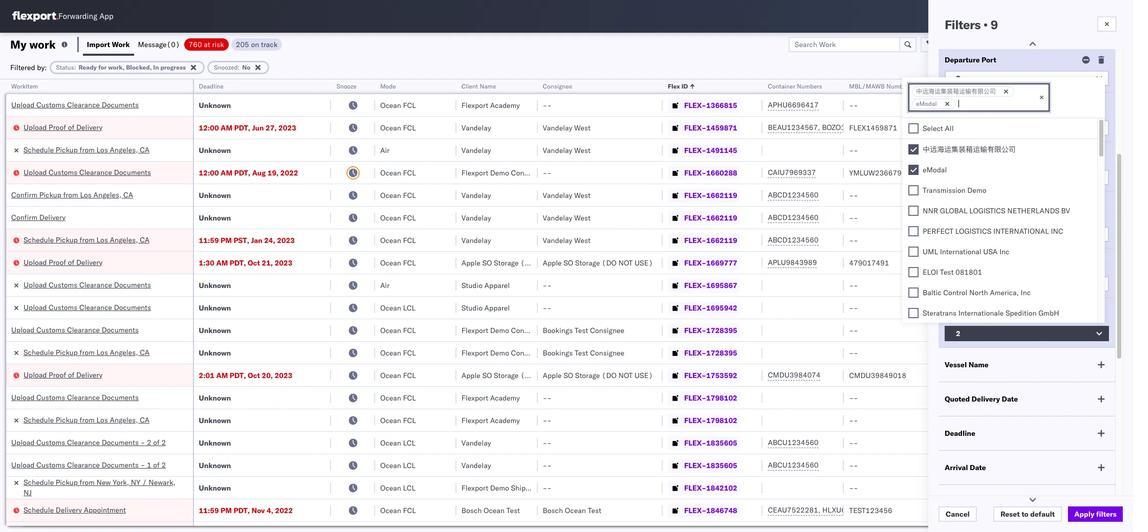 Task type: vqa. For each thing, say whether or not it's contained in the screenshot.
The Destination Transload Service
no



Task type: describe. For each thing, give the bounding box(es) containing it.
2022 for 12:00 am pdt, aug 19, 2022
[[280, 168, 298, 177]]

am for 2:01 am pdt, oct 20, 2023
[[216, 371, 228, 380]]

3 resize handle column header from the left
[[363, 79, 375, 532]]

gaurav for ceau7522281, hlxu6269489, hlxu8034992
[[1006, 506, 1029, 515]]

workitem button
[[6, 80, 183, 91]]

2 up newark,
[[162, 438, 166, 447]]

status
[[56, 63, 74, 71]]

spedition
[[1006, 309, 1037, 318]]

9 fcl from the top
[[403, 348, 416, 358]]

081801
[[956, 268, 982, 277]]

eloi test 081801
[[923, 268, 982, 277]]

2 flex-1728395 from the top
[[684, 348, 738, 358]]

4 button
[[945, 120, 1109, 136]]

international
[[940, 247, 982, 256]]

1 gaurav from the top
[[1006, 146, 1029, 155]]

10 fcl from the top
[[403, 371, 416, 380]]

2 1728395 from the top
[[706, 348, 738, 358]]

container
[[768, 82, 796, 90]]

5 ocean fcl from the top
[[380, 213, 416, 222]]

mode button
[[375, 80, 446, 91]]

: for status
[[74, 63, 76, 71]]

confirm delivery
[[11, 213, 66, 222]]

carrier
[[945, 261, 969, 270]]

1 fcl from the top
[[403, 101, 416, 110]]

upload inside 'link'
[[11, 460, 35, 470]]

1 1798102 from the top
[[706, 393, 738, 403]]

2022 for 11:59 pm pdt, nov 4, 2022
[[275, 506, 293, 515]]

1 vertical spatial logistics
[[956, 227, 992, 236]]

1 flexport demo consignee from the top
[[462, 168, 546, 177]]

2 bosch from the left
[[543, 506, 563, 515]]

flexport. image
[[12, 11, 58, 21]]

1 vertical spatial inc
[[1021, 288, 1031, 297]]

0 vertical spatial logistics
[[970, 206, 1006, 216]]

client name button
[[457, 80, 528, 91]]

19 flex- from the top
[[684, 506, 706, 515]]

port for final port
[[964, 155, 978, 164]]

4 fcl from the top
[[403, 191, 416, 200]]

3 fcl from the top
[[403, 168, 416, 177]]

delivery inside schedule delivery appointment link
[[56, 506, 82, 515]]

5 flexport from the top
[[462, 393, 488, 403]]

reset
[[1001, 510, 1020, 519]]

pdt, for 21,
[[230, 258, 246, 267]]

4 vandelay west from the top
[[543, 213, 591, 222]]

3 flexport academy from the top
[[462, 416, 520, 425]]

1491145
[[706, 146, 738, 155]]

am for 12:00 am pdt, aug 19, 2022
[[221, 168, 232, 177]]

1 abcd1234560 from the top
[[768, 190, 819, 200]]

5 fcl from the top
[[403, 213, 416, 222]]

international
[[994, 227, 1049, 236]]

1 1662119 from the top
[[706, 191, 738, 200]]

of inside 'link'
[[153, 460, 160, 470]]

schedule for schedule delivery appointment link
[[24, 506, 54, 515]]

4 west from the top
[[574, 213, 591, 222]]

1 bosch from the left
[[462, 506, 482, 515]]

3 unknown from the top
[[199, 191, 231, 200]]

ymluw236679313
[[849, 168, 915, 177]]

perfect
[[923, 227, 954, 236]]

bv
[[1062, 206, 1070, 216]]

resize handle column header for mode
[[444, 79, 457, 532]]

of for 1st upload proof of delivery link from the top of the page
[[68, 123, 74, 132]]

baltic
[[923, 288, 942, 297]]

2 bookings from the top
[[543, 348, 573, 358]]

by:
[[37, 63, 47, 72]]

pdt, for 19,
[[234, 168, 250, 177]]

message (0)
[[138, 40, 180, 49]]

upload proof of delivery button for 1:30 am pdt, oct 21, 2023
[[24, 257, 103, 269]]

8 ocean fcl from the top
[[380, 326, 416, 335]]

pdt, for 27,
[[234, 123, 250, 132]]

ca inside button
[[123, 190, 133, 199]]

5 unknown from the top
[[199, 281, 231, 290]]

16 flex- from the top
[[684, 438, 706, 448]]

schedule pickup from los angeles, ca link for flexport academy
[[24, 415, 150, 425]]

2 fcl from the top
[[403, 123, 416, 132]]

name for client name
[[480, 82, 496, 90]]

arrival for arrival date
[[945, 463, 968, 473]]

12 fcl from the top
[[403, 416, 416, 425]]

upload customs clearance documents - 2 of 2 link
[[11, 437, 166, 448]]

action
[[1098, 40, 1120, 49]]

ny
[[131, 478, 140, 487]]

work,
[[108, 63, 125, 71]]

forwarding app link
[[12, 11, 113, 21]]

schedule delivery appointment link
[[24, 505, 126, 515]]

1 upload proof of delivery link from the top
[[24, 122, 103, 132]]

13 unknown from the top
[[199, 484, 231, 493]]

27,
[[266, 123, 277, 132]]

1 3 button from the top
[[945, 71, 1109, 86]]

jawla for ceau7522281, hlxu6269489, hlxu8034992
[[1031, 506, 1048, 515]]

1 vandelay west from the top
[[543, 123, 591, 132]]

3 for first 3 button from the bottom of the page
[[956, 280, 961, 289]]

1 unknown from the top
[[199, 101, 231, 110]]

upload customs clearance documents - 1 of 2 button
[[11, 460, 166, 471]]

netherlands
[[1008, 206, 1060, 216]]

am for 1:30 am pdt, oct 21, 2023
[[216, 258, 228, 267]]

jun
[[252, 123, 264, 132]]

1 horizontal spatial deadline
[[945, 429, 976, 438]]

select all
[[923, 124, 954, 133]]

1 upload proof of delivery from the top
[[24, 123, 103, 132]]

upload proof of delivery for 1:30 am pdt, oct 21, 2023
[[24, 258, 103, 267]]

1 proof from the top
[[49, 123, 66, 132]]

14 flex- from the top
[[684, 393, 706, 403]]

1 ocean lcl from the top
[[380, 303, 416, 313]]

destination
[[1076, 236, 1114, 245]]

port for arrival port
[[970, 105, 985, 114]]

3 flex- from the top
[[684, 146, 706, 155]]

12:00 for 12:00 am pdt, jun 27, 2023
[[199, 123, 219, 132]]

confirm for confirm delivery
[[11, 213, 37, 222]]

gaurav for abcd1234560
[[1006, 213, 1029, 222]]

arrival for arrival port
[[945, 105, 968, 114]]

760 at risk
[[189, 40, 224, 49]]

angeles, inside button
[[93, 190, 122, 199]]

cmdu39849018
[[849, 371, 907, 380]]

6 flex- from the top
[[684, 213, 706, 222]]

york,
[[113, 478, 129, 487]]

12:00 am pdt, aug 19, 2022
[[199, 168, 298, 177]]

flex-1662119 for jaehyung
[[684, 236, 738, 245]]

ca for flexport academy
[[140, 415, 150, 425]]

blocked,
[[126, 63, 152, 71]]

tcnu1234565
[[876, 123, 927, 132]]

gaurav jawla for ceau7522281, hlxu6269489, hlxu8034992
[[1006, 506, 1048, 515]]

upload customs clearance documents - 1 of 2 link
[[11, 460, 166, 470]]

abcu1234560 for upload customs clearance documents - 1 of 2
[[768, 461, 819, 470]]

message
[[138, 40, 167, 49]]

flex id button
[[663, 80, 753, 91]]

1835605 for upload customs clearance documents - 2 of 2
[[706, 438, 738, 448]]

abcd1234560 for gaurav
[[768, 213, 819, 222]]

9 ocean fcl from the top
[[380, 348, 416, 358]]

1669777
[[706, 258, 738, 267]]

/
[[142, 478, 147, 487]]

workitem
[[11, 82, 38, 90]]

test inside "list box"
[[940, 268, 954, 277]]

mbl/mawb
[[849, 82, 885, 90]]

app
[[99, 12, 113, 21]]

2:01 am pdt, oct 20, 2023
[[199, 371, 293, 380]]

los for vandelay
[[96, 145, 108, 154]]

8 fcl from the top
[[403, 326, 416, 335]]

12 flex- from the top
[[684, 348, 706, 358]]

1 bosch ocean test from the left
[[462, 506, 520, 515]]

default
[[1031, 510, 1055, 519]]

2 schedule pickup from los angeles, ca from the top
[[24, 235, 150, 244]]

10 resize handle column header from the left
[[1070, 79, 1082, 532]]

2 lcl from the top
[[403, 438, 416, 448]]

oct for 21,
[[248, 258, 260, 267]]

2 bosch ocean test from the left
[[543, 506, 601, 515]]

11 ocean fcl from the top
[[380, 393, 416, 403]]

2 flex-1798102 from the top
[[684, 416, 738, 425]]

batch action
[[1076, 40, 1120, 49]]

8 flex- from the top
[[684, 258, 706, 267]]

1 bookings from the top
[[543, 326, 573, 335]]

1 vertical spatial operator
[[945, 498, 976, 507]]

pickup for schedule pickup from new york, ny / newark, nj link
[[56, 478, 78, 487]]

customs inside 'link'
[[36, 460, 65, 470]]

air for studio apparel
[[380, 281, 390, 290]]

studio for air
[[462, 281, 483, 290]]

1662119 for gaurav
[[706, 213, 738, 222]]

transmission demo
[[923, 186, 987, 195]]

schedule pickup from los angeles, ca for flexport demo consignee
[[24, 348, 150, 357]]

6 fcl from the top
[[403, 236, 416, 245]]

2 up 1
[[147, 438, 151, 447]]

at
[[204, 40, 210, 49]]

test123456
[[849, 506, 893, 515]]

track
[[261, 40, 278, 49]]

los for flexport demo consignee
[[96, 348, 108, 357]]

1 flex- from the top
[[684, 101, 706, 110]]

flex-1491145
[[684, 146, 738, 155]]

11:59 pm pst, jan 24, 2023
[[199, 236, 295, 245]]

confirm pickup from los angeles, ca button
[[11, 190, 133, 201]]

uml international usa inc
[[923, 247, 1010, 256]]

7 ocean fcl from the top
[[380, 258, 416, 267]]

filtered by:
[[10, 63, 47, 72]]

1662119 for jaehyung
[[706, 236, 738, 245]]

apparel for ocean lcl
[[485, 303, 510, 313]]

1 1728395 from the top
[[706, 326, 738, 335]]

1 flex-1728395 from the top
[[684, 326, 738, 335]]

cancel button
[[939, 507, 977, 522]]

newark,
[[149, 478, 176, 487]]

los inside the confirm pickup from los angeles, ca link
[[80, 190, 92, 199]]

17 flex- from the top
[[684, 461, 706, 470]]

: for snoozed
[[238, 63, 240, 71]]

deadline inside button
[[199, 82, 224, 90]]

6 unknown from the top
[[199, 303, 231, 313]]

10 flex- from the top
[[684, 303, 706, 313]]

confirm for confirm pickup from los angeles, ca
[[11, 190, 37, 199]]

4 flexport from the top
[[462, 348, 488, 358]]

gmbh
[[1039, 309, 1060, 318]]

flexport demo shipper
[[462, 484, 536, 493]]

10 unknown from the top
[[199, 416, 231, 425]]

- inside 'link'
[[141, 460, 145, 470]]

1 bookings test consignee from the top
[[543, 326, 625, 335]]

schedule pickup from los angeles, ca for flexport academy
[[24, 415, 150, 425]]

work
[[29, 37, 56, 51]]

Search Work text field
[[789, 37, 900, 52]]

1:30
[[199, 258, 214, 267]]

0 vertical spatial inc
[[1000, 247, 1010, 256]]

3 lcl from the top
[[403, 461, 416, 470]]

code)
[[945, 211, 970, 221]]

quoted delivery date
[[945, 395, 1018, 404]]

6 flexport from the top
[[462, 416, 488, 425]]

port for departure port
[[982, 55, 997, 65]]

import work button
[[83, 33, 134, 56]]

quoted
[[945, 395, 970, 404]]

ready
[[79, 63, 97, 71]]

of for 2:01 upload proof of delivery link
[[68, 370, 74, 380]]

baltic control north america, inc
[[923, 288, 1031, 297]]

ceau7522281, hlxu6269489, hlxu8034992
[[768, 506, 927, 515]]

emodal inside "list box"
[[923, 165, 947, 175]]

bozo1234565,
[[822, 123, 874, 132]]

2023 for 11:59 pm pst, jan 24, 2023
[[277, 236, 295, 245]]

studio apparel for ocean lcl
[[462, 303, 510, 313]]

upload proof of delivery button for 2:01 am pdt, oct 20, 2023
[[24, 370, 103, 381]]

eloi
[[923, 268, 938, 277]]

2 inside 'link'
[[162, 460, 166, 470]]

perfect logistics international inc
[[923, 227, 1064, 236]]

2 bookings test consignee from the top
[[543, 348, 625, 358]]

13 ocean fcl from the top
[[380, 506, 416, 515]]

resize handle column header for container numbers
[[832, 79, 844, 532]]

id
[[682, 82, 688, 90]]

1 flex-1662119 from the top
[[684, 191, 738, 200]]

9 flex- from the top
[[684, 281, 706, 290]]

1695867
[[706, 281, 738, 290]]

flex-1753592
[[684, 371, 738, 380]]

proof for 1:30 am pdt, oct 21, 2023
[[49, 258, 66, 267]]

13 flex- from the top
[[684, 371, 706, 380]]

angeles, for vandelay
[[110, 145, 138, 154]]

205 on track
[[236, 40, 278, 49]]

studio for ocean lcl
[[462, 303, 483, 313]]

3 flexport from the top
[[462, 326, 488, 335]]

0 vertical spatial emodal
[[916, 100, 937, 108]]

11:59 for 11:59 pm pst, jan 24, 2023
[[199, 236, 219, 245]]

1835605 for upload customs clearance documents - 1 of 2
[[706, 461, 738, 470]]

2 ocean lcl from the top
[[380, 438, 416, 448]]

apply
[[1075, 510, 1095, 519]]

hlxu8034992
[[877, 506, 927, 515]]

filters
[[945, 17, 981, 32]]

2 flexport from the top
[[462, 168, 488, 177]]

pickup for 3rd 'schedule pickup from los angeles, ca' link from the bottom of the page
[[56, 235, 78, 244]]

transmission
[[923, 186, 966, 195]]

2:01
[[199, 371, 214, 380]]

name for carrier name
[[971, 261, 991, 270]]

flex-1846748
[[684, 506, 738, 515]]

ca inside button
[[140, 235, 150, 244]]

status : ready for work, blocked, in progress
[[56, 63, 186, 71]]

4 lcl from the top
[[403, 484, 416, 493]]

1459871
[[706, 123, 738, 132]]

nj
[[24, 488, 32, 497]]

3 ocean fcl from the top
[[380, 168, 416, 177]]

from for 'schedule pickup from los angeles, ca' link associated with flexport academy
[[80, 415, 95, 425]]

reset to default
[[1001, 510, 1055, 519]]

nnr
[[923, 206, 938, 216]]

3 vandelay west from the top
[[543, 191, 591, 200]]

11 flex- from the top
[[684, 326, 706, 335]]

flex-1660288
[[684, 168, 738, 177]]

12 unknown from the top
[[199, 461, 231, 470]]

2 vandelay west from the top
[[543, 146, 591, 155]]



Task type: locate. For each thing, give the bounding box(es) containing it.
2 11:59 from the top
[[199, 506, 219, 515]]

deadline down quoted
[[945, 429, 976, 438]]

20,
[[262, 371, 273, 380]]

schedule for 'schedule pickup from los angeles, ca' link corresponding to vandelay
[[24, 145, 54, 154]]

emodal down final
[[923, 165, 947, 175]]

5 flex- from the top
[[684, 191, 706, 200]]

abcu1234560 for upload customs clearance documents - 2 of 2
[[768, 438, 819, 447]]

pickup inside schedule pickup from new york, ny / newark, nj
[[56, 478, 78, 487]]

1 vertical spatial jawla
[[1031, 213, 1048, 222]]

2 vertical spatial flexport academy
[[462, 416, 520, 425]]

1 vertical spatial air
[[380, 281, 390, 290]]

pdt, left aug on the left top of the page
[[234, 168, 250, 177]]

pdt, left 20,
[[230, 371, 246, 380]]

0 vertical spatial flexport demo consignee
[[462, 168, 546, 177]]

jaehyung
[[1006, 236, 1036, 245]]

0 vertical spatial date
[[1002, 395, 1018, 404]]

11 resize handle column header from the left
[[1107, 79, 1120, 532]]

apply filters button
[[1069, 507, 1123, 522]]

2023 for 2:01 am pdt, oct 20, 2023
[[275, 371, 293, 380]]

4 unknown from the top
[[199, 213, 231, 222]]

1 studio apparel from the top
[[462, 281, 510, 290]]

flex-1835605
[[684, 438, 738, 448], [684, 461, 738, 470]]

caiu7969337
[[768, 168, 816, 177]]

schedule pickup from new york, ny / newark, nj
[[24, 478, 176, 497]]

3 up international
[[956, 230, 961, 239]]

3 down eloi test 081801
[[956, 280, 961, 289]]

schedule for 'schedule pickup from los angeles, ca' link corresponding to flexport demo consignee
[[24, 348, 54, 357]]

2 flex-1662119 from the top
[[684, 213, 738, 222]]

cancel
[[946, 510, 970, 519]]

2 studio from the top
[[462, 303, 483, 313]]

flex-1728395 down "flex-1695942" at bottom right
[[684, 326, 738, 335]]

1846748
[[706, 506, 738, 515]]

arrival up "4"
[[945, 105, 968, 114]]

1 studio from the top
[[462, 281, 483, 290]]

0 vertical spatial proof
[[49, 123, 66, 132]]

flex-1728395 up flex-1753592
[[684, 348, 738, 358]]

0 vertical spatial confirm
[[11, 190, 37, 199]]

0 vertical spatial studio
[[462, 281, 483, 290]]

7 flexport from the top
[[462, 484, 488, 493]]

1 vertical spatial abcd1234560
[[768, 213, 819, 222]]

bosch
[[462, 506, 482, 515], [543, 506, 563, 515]]

15 flex- from the top
[[684, 416, 706, 425]]

None checkbox
[[909, 144, 919, 155], [909, 165, 919, 175], [909, 185, 919, 196], [909, 206, 919, 216], [909, 226, 919, 237], [909, 144, 919, 155], [909, 165, 919, 175], [909, 185, 919, 196], [909, 206, 919, 216], [909, 226, 919, 237]]

bosch ocean test
[[462, 506, 520, 515], [543, 506, 601, 515]]

studio
[[462, 281, 483, 290], [462, 303, 483, 313]]

3 jawla from the top
[[1031, 506, 1048, 515]]

5 west from the top
[[574, 236, 591, 245]]

pdt, for 20,
[[230, 371, 246, 380]]

4 schedule pickup from los angeles, ca from the top
[[24, 415, 150, 425]]

am for 12:00 am pdt, jun 27, 2023
[[221, 123, 232, 132]]

from for 'schedule pickup from los angeles, ca' link corresponding to flexport demo consignee
[[80, 348, 95, 357]]

1 vertical spatial abcu1234560
[[768, 461, 819, 470]]

2 unknown from the top
[[199, 146, 231, 155]]

2 flex- from the top
[[684, 123, 706, 132]]

1 vertical spatial flex-1798102
[[684, 416, 738, 425]]

1 vertical spatial date
[[970, 463, 986, 473]]

2 resize handle column header from the left
[[319, 79, 331, 532]]

(0)
[[167, 40, 180, 49]]

schedule pickup from los angeles, ca button
[[24, 235, 150, 246]]

1 abcu1234560 from the top
[[768, 438, 819, 447]]

1 3 from the top
[[956, 74, 961, 83]]

5 vandelay west from the top
[[543, 236, 591, 245]]

gaurav up international
[[1006, 213, 1029, 222]]

consignee inside button
[[543, 82, 572, 90]]

pm for pst,
[[221, 236, 232, 245]]

name for vessel name
[[969, 360, 989, 370]]

2 air from the top
[[380, 281, 390, 290]]

flex-1695867
[[684, 281, 738, 290]]

container numbers
[[768, 82, 822, 90]]

of for upload proof of delivery link related to 1:30
[[68, 258, 74, 267]]

0 vertical spatial bookings
[[543, 326, 573, 335]]

ca for flexport demo consignee
[[140, 348, 150, 357]]

1728395
[[706, 326, 738, 335], [706, 348, 738, 358]]

pickup inside button
[[39, 190, 61, 199]]

9 unknown from the top
[[199, 393, 231, 403]]

0 vertical spatial flexport academy
[[462, 101, 520, 110]]

7 fcl from the top
[[403, 258, 416, 267]]

1:30 am pdt, oct 21, 2023
[[199, 258, 293, 267]]

3 west from the top
[[574, 191, 591, 200]]

deadline down snoozed
[[199, 82, 224, 90]]

documents inside 'link'
[[102, 460, 139, 470]]

2023 right the 27,
[[279, 123, 296, 132]]

flex-1366815 button
[[668, 98, 740, 112], [668, 98, 740, 112]]

numbers inside 'button'
[[797, 82, 822, 90]]

resize handle column header for workitem
[[180, 79, 193, 532]]

port right final
[[964, 155, 978, 164]]

0 vertical spatial flex-1662119
[[684, 191, 738, 200]]

delivery inside confirm delivery link
[[39, 213, 66, 222]]

2023 right 24,
[[277, 236, 295, 245]]

0 vertical spatial 1662119
[[706, 191, 738, 200]]

2 gaurav from the top
[[1006, 213, 1029, 222]]

0 vertical spatial academy
[[490, 101, 520, 110]]

mode
[[380, 82, 396, 90]]

3 flexport demo consignee from the top
[[462, 348, 546, 358]]

name down america,
[[983, 311, 1003, 320]]

4 resize handle column header from the left
[[444, 79, 457, 532]]

actions
[[1088, 82, 1109, 90]]

pickup
[[56, 145, 78, 154], [39, 190, 61, 199], [56, 235, 78, 244], [56, 348, 78, 357], [56, 415, 78, 425], [56, 478, 78, 487]]

flex-1835605 for upload customs clearance documents - 2 of 2
[[684, 438, 738, 448]]

pickup for the confirm pickup from los angeles, ca link
[[39, 190, 61, 199]]

consignee
[[543, 82, 572, 90], [511, 168, 546, 177], [945, 311, 981, 320], [511, 326, 546, 335], [590, 326, 625, 335], [511, 348, 546, 358], [590, 348, 625, 358]]

1 vertical spatial flexport demo consignee
[[462, 326, 546, 335]]

1 vertical spatial 3 button
[[945, 227, 1109, 242]]

resize handle column header for client name
[[526, 79, 538, 532]]

pickup for 'schedule pickup from los angeles, ca' link associated with flexport academy
[[56, 415, 78, 425]]

vessel
[[945, 360, 967, 370]]

12:00
[[199, 123, 219, 132], [199, 168, 219, 177]]

oct left 20,
[[248, 371, 260, 380]]

pm left pst,
[[221, 236, 232, 245]]

flex-1459871 button
[[668, 121, 740, 135], [668, 121, 740, 135]]

11:59 pm pdt, nov 4, 2022
[[199, 506, 293, 515]]

7 flex- from the top
[[684, 236, 706, 245]]

oct for 20,
[[248, 371, 260, 380]]

1 horizontal spatial inc
[[1021, 288, 1031, 297]]

None text field
[[958, 99, 968, 108]]

vandelay west
[[543, 123, 591, 132], [543, 146, 591, 155], [543, 191, 591, 200], [543, 213, 591, 222], [543, 236, 591, 245]]

academy
[[490, 101, 520, 110], [490, 393, 520, 403], [490, 416, 520, 425]]

logistics up perfect logistics international inc
[[970, 206, 1006, 216]]

3 button down the netherlands
[[945, 227, 1109, 242]]

demo
[[490, 168, 509, 177], [968, 186, 987, 195], [490, 326, 509, 335], [490, 348, 509, 358], [490, 484, 509, 493]]

3 gaurav from the top
[[1006, 506, 1029, 515]]

1 horizontal spatial bosch
[[543, 506, 563, 515]]

2 west from the top
[[574, 146, 591, 155]]

0 vertical spatial port
[[982, 55, 997, 65]]

2023 for 1:30 am pdt, oct 21, 2023
[[275, 258, 293, 267]]

2 3 button from the top
[[945, 227, 1109, 242]]

schedule inside schedule pickup from new york, ny / newark, nj
[[24, 478, 54, 487]]

flex-1662119 for gaurav
[[684, 213, 738, 222]]

1 upload proof of delivery button from the top
[[24, 122, 103, 133]]

0 vertical spatial flex-1835605
[[684, 438, 738, 448]]

flex-1669777
[[684, 258, 738, 267]]

am right 2:01
[[216, 371, 228, 380]]

agent
[[1116, 236, 1133, 245]]

0 vertical spatial gaurav
[[1006, 146, 1029, 155]]

2 vertical spatial port
[[964, 155, 978, 164]]

1 pm from the top
[[221, 236, 232, 245]]

numbers up aphu6696417
[[797, 82, 822, 90]]

pm left nov
[[221, 506, 232, 515]]

9 resize handle column header from the left
[[988, 79, 1001, 532]]

flex-1835605 for upload customs clearance documents - 1 of 2
[[684, 461, 738, 470]]

0 vertical spatial abcd1234560
[[768, 190, 819, 200]]

1753592
[[706, 371, 738, 380]]

1 vertical spatial 3
[[956, 230, 961, 239]]

205
[[236, 40, 249, 49]]

12:00 left aug on the left top of the page
[[199, 168, 219, 177]]

documents
[[102, 100, 139, 109], [114, 168, 151, 177], [114, 280, 151, 289], [114, 303, 151, 312], [102, 325, 139, 335], [102, 393, 139, 402], [102, 438, 139, 447], [102, 460, 139, 470]]

abcd1234560
[[768, 190, 819, 200], [768, 213, 819, 222], [768, 235, 819, 245]]

flex-1835605 button
[[668, 436, 740, 450], [668, 436, 740, 450], [668, 458, 740, 473], [668, 458, 740, 473]]

3 ocean lcl from the top
[[380, 461, 416, 470]]

am left aug on the left top of the page
[[221, 168, 232, 177]]

1 vertical spatial bookings
[[543, 348, 573, 358]]

1 horizontal spatial :
[[238, 63, 240, 71]]

2 vertical spatial abcd1234560
[[768, 235, 819, 245]]

8 unknown from the top
[[199, 348, 231, 358]]

1728395 up 1753592
[[706, 348, 738, 358]]

12:00 left jun
[[199, 123, 219, 132]]

2 vertical spatial 3
[[956, 280, 961, 289]]

0 horizontal spatial deadline
[[199, 82, 224, 90]]

0 vertical spatial flex-1728395
[[684, 326, 738, 335]]

upload proof of delivery for 2:01 am pdt, oct 20, 2023
[[24, 370, 103, 380]]

0 horizontal spatial date
[[970, 463, 986, 473]]

11:59 up 1:30
[[199, 236, 219, 245]]

3 upload proof of delivery link from the top
[[24, 370, 103, 380]]

3 academy from the top
[[490, 416, 520, 425]]

list box
[[903, 118, 1098, 532]]

pickup for 'schedule pickup from los angeles, ca' link corresponding to vandelay
[[56, 145, 78, 154]]

emodal
[[916, 100, 937, 108], [923, 165, 947, 175]]

1 vertical spatial 12:00
[[199, 168, 219, 177]]

am right 1:30
[[216, 258, 228, 267]]

中远海运集装箱运输有限公司 up arrival port on the top right
[[916, 88, 996, 95]]

1 schedule pickup from los angeles, ca from the top
[[24, 145, 150, 154]]

upload customs clearance documents - 1 of 2
[[11, 460, 166, 470]]

schedule pickup from los angeles, ca link for flexport demo consignee
[[24, 347, 150, 358]]

4 schedule from the top
[[24, 415, 54, 425]]

0 vertical spatial air
[[380, 146, 390, 155]]

numbers right mbl/mawb
[[887, 82, 912, 90]]

schedule delivery appointment
[[24, 506, 126, 515]]

port
[[982, 55, 997, 65], [970, 105, 985, 114], [964, 155, 978, 164]]

consignee button
[[538, 80, 653, 91]]

3 for 1st 3 button
[[956, 74, 961, 83]]

am left jun
[[221, 123, 232, 132]]

jawla down 4 button
[[1031, 146, 1048, 155]]

hlxu6269489,
[[823, 506, 875, 515]]

1 vertical spatial 11:59
[[199, 506, 219, 515]]

1 apparel from the top
[[485, 281, 510, 290]]

2 arrival from the top
[[945, 463, 968, 473]]

nnr global logistics netherlands bv
[[923, 206, 1070, 216]]

delivery
[[76, 123, 103, 132], [39, 213, 66, 222], [76, 258, 103, 267], [76, 370, 103, 380], [972, 395, 1000, 404], [56, 506, 82, 515]]

date
[[1002, 395, 1018, 404], [970, 463, 986, 473]]

0 vertical spatial upload proof of delivery button
[[24, 122, 103, 133]]

: left the no
[[238, 63, 240, 71]]

2 vertical spatial upload proof of delivery
[[24, 370, 103, 380]]

from for 'schedule pickup from los angeles, ca' link corresponding to vandelay
[[80, 145, 95, 154]]

0 horizontal spatial :
[[74, 63, 76, 71]]

0 vertical spatial 1728395
[[706, 326, 738, 335]]

pdt, down pst,
[[230, 258, 246, 267]]

0 horizontal spatial operator
[[945, 498, 976, 507]]

from inside button
[[63, 190, 78, 199]]

1 vertical spatial academy
[[490, 393, 520, 403]]

0 vertical spatial jawla
[[1031, 146, 1048, 155]]

None checkbox
[[909, 123, 919, 134], [909, 247, 919, 257], [909, 267, 919, 277], [909, 288, 919, 298], [909, 308, 919, 318], [909, 123, 919, 134], [909, 247, 919, 257], [909, 267, 919, 277], [909, 288, 919, 298], [909, 308, 919, 318]]

port left omkar
[[970, 105, 985, 114]]

1 horizontal spatial date
[[1002, 395, 1018, 404]]

0 vertical spatial operator
[[1006, 82, 1030, 90]]

jawla for abcd1234560
[[1031, 213, 1048, 222]]

2 vertical spatial flex-1662119
[[684, 236, 738, 245]]

2 schedule pickup from los angeles, ca link from the top
[[24, 235, 150, 245]]

flex-1491145 button
[[668, 143, 740, 157], [668, 143, 740, 157]]

schedule pickup from los angeles, ca for vandelay
[[24, 145, 150, 154]]

0 vertical spatial 1835605
[[706, 438, 738, 448]]

1 vertical spatial upload proof of delivery button
[[24, 257, 103, 269]]

Search Shipments (/) text field
[[937, 9, 1036, 24]]

3 button up omkar savant on the top right
[[945, 71, 1109, 86]]

3 3 button from the top
[[945, 276, 1109, 292]]

oct left 21,
[[248, 258, 260, 267]]

1 vertical spatial upload proof of delivery
[[24, 258, 103, 267]]

中远海运集装箱运输有限公司 inside "list box"
[[923, 145, 1016, 154]]

中远海运集装箱运输有限公司 up final port
[[923, 145, 1016, 154]]

jawla
[[1031, 146, 1048, 155], [1031, 213, 1048, 222], [1031, 506, 1048, 515]]

0 vertical spatial abcu1234560
[[768, 438, 819, 447]]

(do
[[521, 258, 536, 267], [602, 258, 617, 267], [521, 371, 536, 380], [602, 371, 617, 380]]

10 ocean fcl from the top
[[380, 371, 416, 380]]

3 down departure
[[956, 74, 961, 83]]

my
[[10, 37, 27, 51]]

file exception
[[958, 40, 1006, 49]]

resize handle column header for deadline
[[319, 79, 331, 532]]

0 horizontal spatial inc
[[1000, 247, 1010, 256]]

3 upload proof of delivery from the top
[[24, 370, 103, 380]]

2022 right 19,
[[280, 168, 298, 177]]

schedule pickup from los angeles, ca link for vandelay
[[24, 145, 150, 155]]

from inside button
[[80, 235, 95, 244]]

aplu9843989
[[768, 258, 817, 267]]

2 oct from the top
[[248, 371, 260, 380]]

resize handle column header for flex id
[[751, 79, 763, 532]]

(firms
[[977, 204, 1004, 213]]

1 vertical spatial 2022
[[275, 506, 293, 515]]

2 jawla from the top
[[1031, 213, 1048, 222]]

am
[[221, 123, 232, 132], [221, 168, 232, 177], [216, 258, 228, 267], [216, 371, 228, 380]]

pdt, left nov
[[234, 506, 250, 515]]

1 oct from the top
[[248, 258, 260, 267]]

jawla up international
[[1031, 213, 1048, 222]]

angeles, for flexport academy
[[110, 415, 138, 425]]

1 west from the top
[[574, 123, 591, 132]]

resize handle column header for mbl/mawb numbers
[[988, 79, 1001, 532]]

studio apparel for air
[[462, 281, 510, 290]]

2022
[[280, 168, 298, 177], [275, 506, 293, 515]]

import
[[87, 40, 110, 49]]

2 abcu1234560 from the top
[[768, 461, 819, 470]]

beau1234567, bozo1234565, tcnu1234565
[[768, 123, 927, 132]]

ocean
[[380, 101, 401, 110], [380, 123, 401, 132], [380, 168, 401, 177], [380, 191, 401, 200], [380, 213, 401, 222], [380, 236, 401, 245], [380, 258, 401, 267], [380, 303, 401, 313], [380, 326, 401, 335], [380, 348, 401, 358], [380, 371, 401, 380], [380, 393, 401, 403], [380, 416, 401, 425], [380, 438, 401, 448], [380, 461, 401, 470], [380, 484, 401, 493], [380, 506, 401, 515], [484, 506, 505, 515], [565, 506, 586, 515]]

name down usa
[[971, 261, 991, 270]]

2 academy from the top
[[490, 393, 520, 403]]

0 vertical spatial 3 button
[[945, 71, 1109, 86]]

client name
[[462, 82, 496, 90]]

2 12:00 from the top
[[199, 168, 219, 177]]

1 vertical spatial 中远海运集装箱运输有限公司
[[923, 145, 1016, 154]]

0 vertical spatial upload proof of delivery link
[[24, 122, 103, 132]]

1 horizontal spatial numbers
[[887, 82, 912, 90]]

from for the confirm pickup from los angeles, ca link
[[63, 190, 78, 199]]

proof for 2:01 am pdt, oct 20, 2023
[[49, 370, 66, 380]]

0 vertical spatial 3
[[956, 74, 961, 83]]

gaurav jawla
[[1006, 146, 1048, 155], [1006, 213, 1048, 222], [1006, 506, 1048, 515]]

1 ocean fcl from the top
[[380, 101, 416, 110]]

1 vertical spatial flex-1662119
[[684, 213, 738, 222]]

clearance inside 'link'
[[67, 460, 100, 470]]

1 vertical spatial 1662119
[[706, 213, 738, 222]]

0 vertical spatial arrival
[[945, 105, 968, 114]]

24,
[[264, 236, 275, 245]]

gaurav jawla for abcd1234560
[[1006, 213, 1048, 222]]

deadline button
[[194, 80, 321, 91]]

0 vertical spatial pm
[[221, 236, 232, 245]]

2 vertical spatial upload proof of delivery button
[[24, 370, 103, 381]]

numbers inside button
[[887, 82, 912, 90]]

2 flex-1835605 from the top
[[684, 461, 738, 470]]

file
[[958, 40, 971, 49]]

logistics down terminal (firms code) at the top right of the page
[[956, 227, 992, 236]]

0 vertical spatial 中远海运集装箱运输有限公司
[[916, 88, 996, 95]]

inc up spedition
[[1021, 288, 1031, 297]]

2 vertical spatial 3 button
[[945, 276, 1109, 292]]

angeles, for flexport demo consignee
[[110, 348, 138, 357]]

arrival up cancel
[[945, 463, 968, 473]]

schedule for 3rd 'schedule pickup from los angeles, ca' link from the bottom of the page
[[24, 235, 54, 244]]

emodal down the mbl/mawb numbers button at the top
[[916, 100, 937, 108]]

4 ocean lcl from the top
[[380, 484, 416, 493]]

gaurav left default
[[1006, 506, 1029, 515]]

name
[[480, 82, 496, 90], [971, 261, 991, 270], [983, 311, 1003, 320], [969, 360, 989, 370]]

inc right usa
[[1000, 247, 1010, 256]]

1 vertical spatial arrival
[[945, 463, 968, 473]]

mbl/mawb numbers
[[849, 82, 912, 90]]

resize handle column header
[[180, 79, 193, 532], [319, 79, 331, 532], [363, 79, 375, 532], [444, 79, 457, 532], [526, 79, 538, 532], [651, 79, 663, 532], [751, 79, 763, 532], [832, 79, 844, 532], [988, 79, 1001, 532], [1070, 79, 1082, 532], [1107, 79, 1120, 532]]

schedule for schedule pickup from new york, ny / newark, nj link
[[24, 478, 54, 487]]

1 vertical spatial flex-1835605
[[684, 461, 738, 470]]

schedule for 'schedule pickup from los angeles, ca' link associated with flexport academy
[[24, 415, 54, 425]]

: left ready
[[74, 63, 76, 71]]

final port
[[945, 155, 978, 164]]

2 vertical spatial gaurav jawla
[[1006, 506, 1048, 515]]

list box containing select all
[[903, 118, 1098, 532]]

storage
[[494, 258, 519, 267], [575, 258, 600, 267], [494, 371, 519, 380], [575, 371, 600, 380]]

1 flexport academy from the top
[[462, 101, 520, 110]]

6 schedule from the top
[[24, 506, 54, 515]]

control
[[944, 288, 968, 297]]

upload customs clearance documents button
[[11, 100, 139, 111], [24, 167, 151, 178], [11, 325, 139, 336], [11, 392, 139, 404]]

4 ocean fcl from the top
[[380, 191, 416, 200]]

1 vertical spatial gaurav jawla
[[1006, 213, 1048, 222]]

0 horizontal spatial numbers
[[797, 82, 822, 90]]

8 resize handle column header from the left
[[832, 79, 844, 532]]

all
[[945, 124, 954, 133]]

pickup inside button
[[56, 235, 78, 244]]

jawla right to
[[1031, 506, 1048, 515]]

operator up cancel
[[945, 498, 976, 507]]

new
[[96, 478, 111, 487]]

6 ocean fcl from the top
[[380, 236, 416, 245]]

0 vertical spatial 1798102
[[706, 393, 738, 403]]

2 vertical spatial academy
[[490, 416, 520, 425]]

12:00 for 12:00 am pdt, aug 19, 2022
[[199, 168, 219, 177]]

1 vertical spatial 1835605
[[706, 461, 738, 470]]

1 vertical spatial oct
[[248, 371, 260, 380]]

numbers for container numbers
[[797, 82, 822, 90]]

gaurav down 4 button
[[1006, 146, 1029, 155]]

ca for vandelay
[[140, 145, 150, 154]]

los inside schedule pickup from los angeles, ca button
[[96, 235, 108, 244]]

2 vertical spatial jawla
[[1031, 506, 1048, 515]]

name inside client name button
[[480, 82, 496, 90]]

18 flex- from the top
[[684, 484, 706, 493]]

2022 right "4," at bottom left
[[275, 506, 293, 515]]

numbers for mbl/mawb numbers
[[887, 82, 912, 90]]

1 vertical spatial gaurav
[[1006, 213, 1029, 222]]

0 vertical spatial gaurav jawla
[[1006, 146, 1048, 155]]

2023 right 21,
[[275, 258, 293, 267]]

pdt, left jun
[[234, 123, 250, 132]]

schedule pickup from new york, ny / newark, nj link
[[24, 477, 179, 498]]

2 vertical spatial proof
[[49, 370, 66, 380]]

batch action button
[[1060, 37, 1127, 52]]

pm
[[221, 236, 232, 245], [221, 506, 232, 515]]

11:59 left nov
[[199, 506, 219, 515]]

angeles, inside button
[[110, 235, 138, 244]]

1 horizontal spatial bosch ocean test
[[543, 506, 601, 515]]

name right client
[[480, 82, 496, 90]]

0 vertical spatial 12:00
[[199, 123, 219, 132]]

1 vertical spatial 1798102
[[706, 416, 738, 425]]

vandelay
[[462, 123, 491, 132], [543, 123, 573, 132], [462, 146, 491, 155], [543, 146, 573, 155], [462, 191, 491, 200], [543, 191, 573, 200], [462, 213, 491, 222], [543, 213, 573, 222], [462, 236, 491, 245], [543, 236, 573, 245], [462, 438, 491, 448], [462, 461, 491, 470]]

2 abcd1234560 from the top
[[768, 213, 819, 222]]

1 vertical spatial pm
[[221, 506, 232, 515]]

2 1662119 from the top
[[706, 213, 738, 222]]

pdt, for 4,
[[234, 506, 250, 515]]

1 vertical spatial 1728395
[[706, 348, 738, 358]]

2 down consignee name on the right
[[956, 329, 961, 338]]

customs
[[36, 100, 65, 109], [49, 168, 77, 177], [49, 280, 77, 289], [49, 303, 77, 312], [36, 325, 65, 335], [36, 393, 65, 402], [36, 438, 65, 447], [36, 460, 65, 470]]

bookings
[[543, 326, 573, 335], [543, 348, 573, 358]]

2 3 from the top
[[956, 230, 961, 239]]

air for vandelay
[[380, 146, 390, 155]]

flex-1842102
[[684, 484, 738, 493]]

from inside schedule pickup from new york, ny / newark, nj
[[80, 478, 95, 487]]

to
[[1022, 510, 1029, 519]]

3 button up spedition
[[945, 276, 1109, 292]]

0 vertical spatial flex-1798102
[[684, 393, 738, 403]]

upload customs clearance documents
[[11, 100, 139, 109], [24, 168, 151, 177], [24, 280, 151, 289], [24, 303, 151, 312], [11, 325, 139, 335], [11, 393, 139, 402]]

lcl
[[403, 303, 416, 313], [403, 438, 416, 448], [403, 461, 416, 470], [403, 484, 416, 493]]

2 studio apparel from the top
[[462, 303, 510, 313]]

3 for 2nd 3 button from the bottom
[[956, 230, 961, 239]]

demo inside "list box"
[[968, 186, 987, 195]]

1 vertical spatial confirm
[[11, 213, 37, 222]]

resize handle column header for consignee
[[651, 79, 663, 532]]

upload proof of delivery link for 2:01
[[24, 370, 103, 380]]

3 1662119 from the top
[[706, 236, 738, 245]]

2023 right 20,
[[275, 371, 293, 380]]

1 vertical spatial flex-1728395
[[684, 348, 738, 358]]

1 schedule from the top
[[24, 145, 54, 154]]

schedule pickup from los angeles, ca link
[[24, 145, 150, 155], [24, 235, 150, 245], [24, 347, 150, 358], [24, 415, 150, 425]]

upload proof of delivery link for 1:30
[[24, 257, 103, 267]]

fcl
[[403, 101, 416, 110], [403, 123, 416, 132], [403, 168, 416, 177], [403, 191, 416, 200], [403, 213, 416, 222], [403, 236, 416, 245], [403, 258, 416, 267], [403, 326, 416, 335], [403, 348, 416, 358], [403, 371, 416, 380], [403, 393, 416, 403], [403, 416, 416, 425], [403, 506, 416, 515]]

2 gaurav jawla from the top
[[1006, 213, 1048, 222]]

2 vertical spatial upload proof of delivery link
[[24, 370, 103, 380]]

name right vessel
[[969, 360, 989, 370]]

confirm inside button
[[11, 190, 37, 199]]

abcd1234560 for jaehyung
[[768, 235, 819, 245]]

12 ocean fcl from the top
[[380, 416, 416, 425]]

2 right 1
[[162, 460, 166, 470]]

port down exception
[[982, 55, 997, 65]]

1 jawla from the top
[[1031, 146, 1048, 155]]

2 1798102 from the top
[[706, 416, 738, 425]]

operator up omkar
[[1006, 82, 1030, 90]]

1 vertical spatial bookings test consignee
[[543, 348, 625, 358]]

1 vertical spatial studio apparel
[[462, 303, 510, 313]]

snooze
[[337, 82, 357, 90]]

0 vertical spatial oct
[[248, 258, 260, 267]]

from for schedule pickup from new york, ny / newark, nj link
[[80, 478, 95, 487]]

pickup for 'schedule pickup from los angeles, ca' link corresponding to flexport demo consignee
[[56, 348, 78, 357]]

1 horizontal spatial operator
[[1006, 82, 1030, 90]]

flex-1728395
[[684, 326, 738, 335], [684, 348, 738, 358]]

0 vertical spatial 2022
[[280, 168, 298, 177]]

0 vertical spatial 11:59
[[199, 236, 219, 245]]

apparel for air
[[485, 281, 510, 290]]

from for 3rd 'schedule pickup from los angeles, ca' link from the bottom of the page
[[80, 235, 95, 244]]

1728395 down 1695942
[[706, 326, 738, 335]]

1 vertical spatial port
[[970, 105, 985, 114]]

0 vertical spatial deadline
[[199, 82, 224, 90]]

los for flexport academy
[[96, 415, 108, 425]]

1 lcl from the top
[[403, 303, 416, 313]]

confirm inside button
[[11, 213, 37, 222]]

schedule delivery appointment button
[[24, 505, 126, 516]]

13 fcl from the top
[[403, 506, 416, 515]]

2 schedule from the top
[[24, 235, 54, 244]]

11 fcl from the top
[[403, 393, 416, 403]]

11:59 for 11:59 pm pdt, nov 4, 2022
[[199, 506, 219, 515]]



